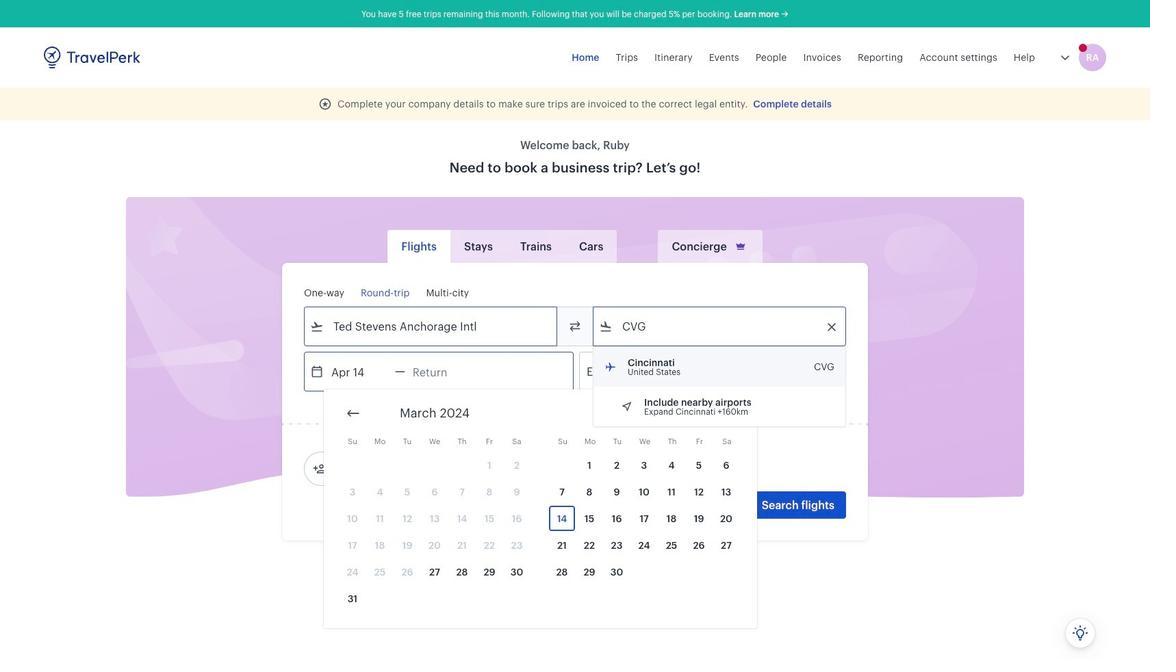 Task type: describe. For each thing, give the bounding box(es) containing it.
calendar application
[[324, 390, 1150, 628]]

Depart text field
[[324, 353, 395, 391]]

Return text field
[[405, 353, 476, 391]]

Add first traveler search field
[[327, 458, 469, 480]]

From search field
[[324, 316, 539, 337]]



Task type: locate. For each thing, give the bounding box(es) containing it.
move backward to switch to the previous month. image
[[345, 405, 361, 422]]

To search field
[[613, 316, 828, 337]]

move forward to switch to the next month. image
[[719, 405, 735, 422]]



